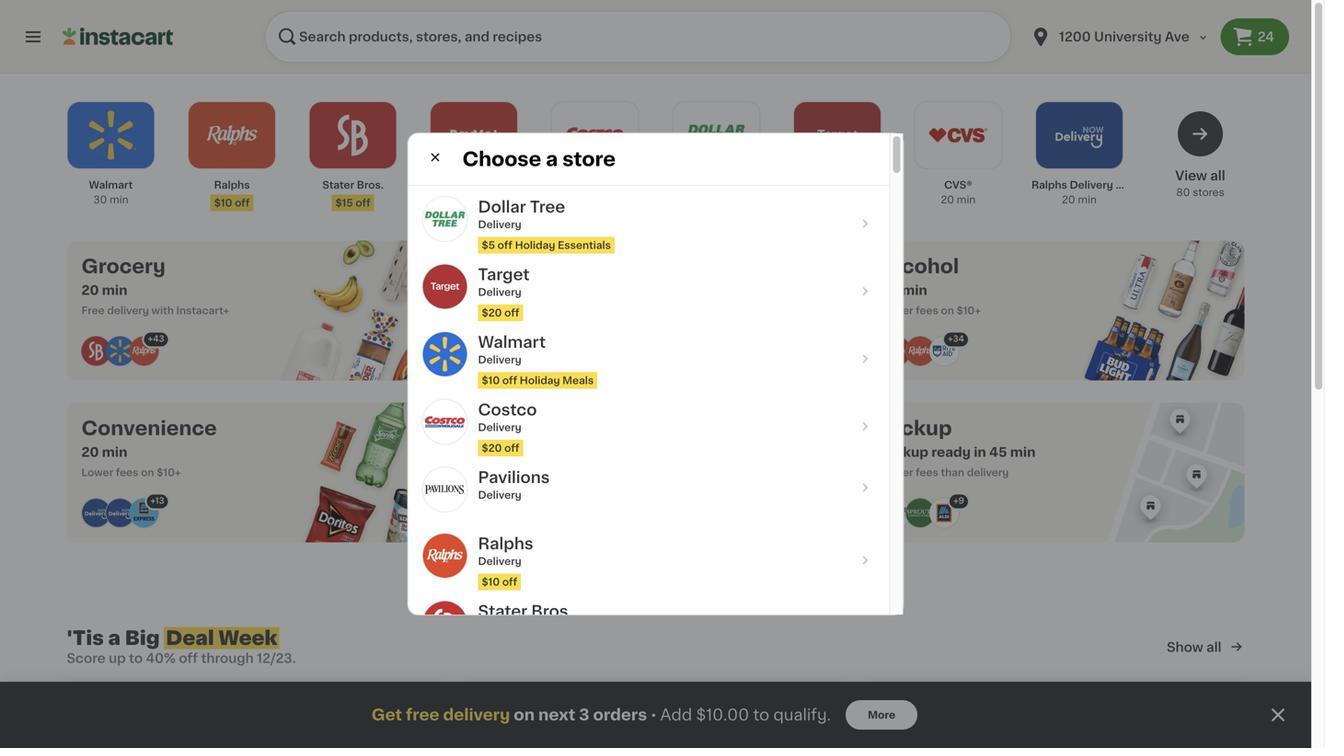 Task type: locate. For each thing, give the bounding box(es) containing it.
1 vertical spatial walmart
[[478, 335, 546, 350]]

pickup
[[882, 419, 952, 438], [882, 446, 929, 459]]

0 horizontal spatial costco
[[478, 402, 537, 418]]

20 inside convenience 20 min lower fees on $10+
[[81, 446, 99, 459]]

1 horizontal spatial costco
[[576, 180, 614, 190]]

alcohol heading
[[882, 255, 981, 278]]

0 vertical spatial all
[[1211, 169, 1226, 182]]

delivery left with
[[107, 306, 149, 316]]

pickup pickup ready in 45 min lower fees than delivery
[[882, 419, 1036, 478]]

on inside convenience 20 min lower fees on $10+
[[141, 468, 154, 478]]

stores
[[1193, 187, 1225, 197]]

20 inside alcohol 20 min lower fees on $10+
[[882, 284, 899, 297]]

deal
[[166, 629, 214, 648]]

3 inside treatment tracker modal dialog
[[579, 707, 590, 723]]

target inside choose a store "dialog"
[[478, 267, 530, 283]]

+ down alcohol 20 min lower fees on $10+ at the top right
[[948, 335, 953, 343]]

dollar
[[688, 180, 719, 190], [478, 199, 526, 215]]

walmart 30 min
[[89, 180, 133, 205]]

1 horizontal spatial target
[[821, 180, 854, 190]]

min for convenience
[[102, 446, 127, 459]]

ebt
[[482, 257, 522, 276]]

3 right next
[[579, 707, 590, 723]]

1 vertical spatial costco
[[478, 402, 537, 418]]

2 vertical spatial $10
[[482, 577, 500, 587]]

bros. inside stater bros. $15 off
[[357, 180, 384, 190]]

+ down than
[[954, 497, 959, 505]]

1 horizontal spatial free
[[482, 306, 505, 316]]

delivery up '$10 off holiday meals'
[[478, 355, 522, 365]]

lower inside the pickup pickup ready in 45 min lower fees than delivery
[[882, 468, 914, 478]]

add
[[660, 707, 692, 723]]

in
[[974, 446, 987, 459]]

on for alcohol
[[941, 306, 954, 316]]

daily
[[543, 446, 577, 459]]

walmart
[[89, 180, 133, 190], [478, 335, 546, 350]]

1 pickup from the top
[[882, 419, 952, 438]]

delivery for ralphs delivery
[[478, 556, 522, 567]]

3
[[624, 306, 631, 316], [579, 707, 590, 723]]

lower inside convenience 20 min lower fees on $10+
[[81, 468, 113, 478]]

0 horizontal spatial bros.
[[357, 180, 384, 190]]

delivery inside pavilions delivery
[[478, 490, 522, 500]]

+
[[148, 335, 153, 343], [948, 335, 953, 343], [150, 497, 155, 505], [954, 497, 959, 505]]

fees down convenience
[[116, 468, 139, 478]]

fees inside alcohol 20 min lower fees on $10+
[[916, 306, 939, 316]]

ralphs delivery
[[478, 536, 534, 567]]

2 horizontal spatial ralphs
[[1032, 180, 1068, 190]]

pickup left ready
[[882, 446, 929, 459]]

show
[[1167, 641, 1204, 654]]

store inside "dialog"
[[563, 150, 616, 169]]

fees
[[916, 306, 939, 316], [116, 468, 139, 478], [916, 468, 939, 478]]

holiday
[[515, 240, 555, 250], [520, 376, 560, 386]]

+ 43
[[148, 335, 164, 343]]

0 vertical spatial target
[[821, 180, 854, 190]]

0 vertical spatial bros.
[[357, 180, 384, 190]]

off inside ralphs $10 off
[[235, 198, 250, 208]]

bros.
[[357, 180, 384, 190], [531, 604, 573, 620]]

1 horizontal spatial ralphs
[[478, 536, 534, 552]]

1 vertical spatial stater
[[478, 604, 528, 620]]

lower down convenience heading
[[81, 468, 113, 478]]

0 horizontal spatial tree
[[530, 199, 565, 215]]

min inside alcohol 20 min lower fees on $10+
[[902, 284, 928, 297]]

1 horizontal spatial a
[[546, 150, 558, 169]]

bros. inside choose a store "dialog"
[[531, 604, 573, 620]]

delivery for ralphs delivery now 20 min
[[1070, 180, 1114, 190]]

0 horizontal spatial a
[[108, 629, 121, 648]]

$20 off for target
[[482, 308, 520, 318]]

lower for alcohol
[[882, 306, 914, 316]]

45
[[990, 446, 1007, 459]]

1 horizontal spatial 3
[[624, 306, 631, 316]]

1 vertical spatial target
[[478, 267, 530, 283]]

'tis
[[67, 629, 104, 648]]

free down 'target delivery'
[[482, 306, 505, 316]]

more button
[[846, 701, 918, 730]]

0 vertical spatial walmart
[[89, 180, 133, 190]]

on up + 13
[[141, 468, 154, 478]]

$10+ inside convenience 20 min lower fees on $10+
[[157, 468, 181, 478]]

delivery inside dollar tree delivery
[[478, 220, 522, 230]]

convenience heading
[[81, 417, 217, 440]]

store down the add
[[673, 724, 706, 737]]

costco up deals
[[478, 402, 537, 418]]

delivery down the pavilions
[[478, 490, 522, 500]]

0 vertical spatial $20
[[455, 198, 476, 208]]

1 vertical spatial store
[[673, 724, 706, 737]]

0 vertical spatial pickup
[[882, 419, 952, 438]]

all up stores
[[1211, 169, 1226, 182]]

walmart inside choose a store "dialog"
[[478, 335, 546, 350]]

all inside popup button
[[1207, 641, 1222, 654]]

show all
[[1167, 641, 1222, 654]]

0 vertical spatial $20 off
[[482, 308, 520, 318]]

free down grocery
[[81, 306, 105, 316]]

stater inside choose a store "dialog"
[[478, 604, 528, 620]]

$20 off for costco
[[482, 443, 520, 453]]

choose a store dialog
[[407, 133, 904, 658]]

1 horizontal spatial dollar
[[688, 180, 719, 190]]

0 horizontal spatial walmart
[[89, 180, 133, 190]]

big
[[125, 629, 160, 648]]

$20 down 'target delivery'
[[482, 308, 502, 318]]

1 vertical spatial dollar
[[478, 199, 526, 215]]

fees inside convenience 20 min lower fees on $10+
[[116, 468, 139, 478]]

next
[[539, 707, 576, 723]]

fees down "alcohol" heading
[[916, 306, 939, 316]]

stater up $15
[[322, 180, 354, 190]]

free
[[81, 306, 105, 316], [482, 306, 505, 316]]

walmart up '$10 off holiday meals'
[[478, 335, 546, 350]]

min inside 'ebt 20 min free delivery on $35+ (first 3 orders)'
[[502, 284, 528, 297]]

ralphs $10 off
[[214, 180, 250, 208]]

on
[[552, 306, 565, 316], [941, 306, 954, 316], [141, 468, 154, 478], [514, 707, 535, 723]]

on up + 34
[[941, 306, 954, 316]]

+ down convenience 20 min lower fees on $10+
[[150, 497, 155, 505]]

prices
[[709, 724, 749, 737]]

2 free from the left
[[482, 306, 505, 316]]

min inside cvs® 20 min
[[957, 195, 976, 205]]

min inside walmart 30 min
[[110, 195, 128, 205]]

on left $35+
[[552, 306, 565, 316]]

fees inside the pickup pickup ready in 45 min lower fees than delivery
[[916, 468, 939, 478]]

with
[[152, 306, 174, 316]]

0 vertical spatial costco
[[576, 180, 614, 190]]

get
[[372, 707, 402, 723]]

target
[[821, 180, 854, 190], [478, 267, 530, 283]]

lower left than
[[882, 468, 914, 478]]

0 horizontal spatial dollar
[[478, 199, 526, 215]]

than
[[941, 468, 965, 478]]

1 vertical spatial pickup
[[882, 446, 929, 459]]

+ down with
[[148, 335, 153, 343]]

+ 34
[[948, 335, 965, 343]]

choose a store
[[463, 150, 616, 169]]

delivery left now
[[1070, 180, 1114, 190]]

1 horizontal spatial stater
[[478, 604, 528, 620]]

1 vertical spatial 3
[[579, 707, 590, 723]]

stater
[[322, 180, 354, 190], [478, 604, 528, 620]]

on inside alcohol 20 min lower fees on $10+
[[941, 306, 954, 316]]

1 vertical spatial all
[[1207, 641, 1222, 654]]

min inside convenience 20 min lower fees on $10+
[[102, 446, 127, 459]]

fees left than
[[916, 468, 939, 478]]

1 vertical spatial to
[[753, 707, 770, 723]]

0 vertical spatial $10+
[[957, 306, 981, 316]]

store
[[563, 150, 616, 169], [673, 724, 706, 737]]

20 for alcohol
[[882, 284, 899, 297]]

stater down $10 off
[[478, 604, 528, 620]]

0 vertical spatial 3
[[624, 306, 631, 316]]

2 vertical spatial $20
[[482, 443, 502, 453]]

$20
[[455, 198, 476, 208], [482, 308, 502, 318], [482, 443, 502, 453]]

$20 off
[[482, 308, 520, 318], [482, 443, 520, 453]]

0 horizontal spatial $10+
[[157, 468, 181, 478]]

walmart up 30
[[89, 180, 133, 190]]

off
[[235, 198, 250, 208], [356, 198, 371, 208], [478, 198, 493, 208], [498, 240, 513, 250], [505, 308, 520, 318], [502, 376, 517, 386], [505, 443, 520, 453], [502, 577, 517, 587], [179, 652, 198, 665]]

0 vertical spatial tree
[[722, 180, 745, 190]]

grocery heading
[[81, 255, 229, 278]]

3 inside 'ebt 20 min free delivery on $35+ (first 3 orders)'
[[624, 306, 631, 316]]

delivery for walmart delivery
[[478, 355, 522, 365]]

delivery inside grocery 20 min free delivery with instacart+
[[107, 306, 149, 316]]

0 horizontal spatial stater
[[322, 180, 354, 190]]

a up up
[[108, 629, 121, 648]]

lower down alcohol
[[882, 306, 914, 316]]

all for show all
[[1207, 641, 1222, 654]]

close dialog image
[[429, 151, 442, 164]]

0 horizontal spatial ralphs
[[214, 180, 250, 190]]

1 horizontal spatial store
[[673, 724, 706, 737]]

delivery right free
[[443, 707, 510, 723]]

0 vertical spatial $10
[[214, 198, 232, 208]]

ralphs
[[214, 180, 250, 190], [1032, 180, 1068, 190], [478, 536, 534, 552]]

1 horizontal spatial tree
[[722, 180, 745, 190]]

on inside treatment tracker modal dialog
[[514, 707, 535, 723]]

walmart delivery
[[478, 335, 546, 365]]

0 vertical spatial to
[[129, 652, 143, 665]]

on left next
[[514, 707, 535, 723]]

costco up essentials
[[576, 180, 614, 190]]

cvs® 20 min
[[941, 180, 976, 205]]

0 vertical spatial store
[[563, 150, 616, 169]]

ralphs inside choose a store "dialog"
[[478, 536, 534, 552]]

+ for convenience
[[150, 497, 155, 505]]

delivery up '$5'
[[478, 220, 522, 230]]

store up essentials
[[563, 150, 616, 169]]

0 horizontal spatial store
[[563, 150, 616, 169]]

delivery inside ralphs delivery
[[478, 556, 522, 567]]

0 vertical spatial a
[[546, 150, 558, 169]]

0 horizontal spatial to
[[129, 652, 143, 665]]

$10 off
[[482, 577, 517, 587]]

1 vertical spatial $20 off
[[482, 443, 520, 453]]

dollar inside dollar tree delivery
[[478, 199, 526, 215]]

target delivery
[[478, 267, 530, 297]]

1 free from the left
[[81, 306, 105, 316]]

$10+
[[957, 306, 981, 316], [157, 468, 181, 478]]

delivery down 'target delivery'
[[507, 306, 549, 316]]

•
[[651, 708, 657, 722]]

free inside 'ebt 20 min free delivery on $35+ (first 3 orders)'
[[482, 306, 505, 316]]

in-
[[655, 724, 673, 737]]

on inside 'ebt 20 min free delivery on $35+ (first 3 orders)'
[[552, 306, 565, 316]]

0 horizontal spatial target
[[478, 267, 530, 283]]

$20 off down 'target delivery'
[[482, 308, 520, 318]]

tree
[[722, 180, 745, 190], [530, 199, 565, 215]]

1 horizontal spatial to
[[753, 707, 770, 723]]

all right show
[[1207, 641, 1222, 654]]

tree for dollar tree delivery
[[530, 199, 565, 215]]

$10+ up the 13
[[157, 468, 181, 478]]

stater inside stater bros. $15 off
[[322, 180, 354, 190]]

holiday down dollar tree delivery
[[515, 240, 555, 250]]

20 inside grocery 20 min free delivery with instacart+
[[81, 284, 99, 297]]

1 vertical spatial holiday
[[520, 376, 560, 386]]

1 horizontal spatial bros.
[[531, 604, 573, 620]]

target for target delivery
[[478, 267, 530, 283]]

all inside view all 80 stores
[[1211, 169, 1226, 182]]

pickup up ready
[[882, 419, 952, 438]]

costco inside choose a store "dialog"
[[478, 402, 537, 418]]

a right choose on the left top of the page
[[546, 150, 558, 169]]

to right up
[[129, 652, 143, 665]]

meals
[[563, 376, 594, 386]]

tree for dollar tree
[[722, 180, 745, 190]]

delivery down ebt
[[478, 287, 522, 297]]

1 vertical spatial $10+
[[157, 468, 181, 478]]

delivery inside the walmart delivery
[[478, 355, 522, 365]]

24 button
[[1221, 18, 1290, 55]]

$20 down bevmo!
[[455, 198, 476, 208]]

bevmo!
[[454, 180, 494, 190]]

delivery up $10 off
[[478, 556, 522, 567]]

on for ebt
[[552, 306, 565, 316]]

1 horizontal spatial walmart
[[478, 335, 546, 350]]

free inside grocery 20 min free delivery with instacart+
[[81, 306, 105, 316]]

up
[[109, 652, 126, 665]]

$20 down deals
[[482, 443, 502, 453]]

1 vertical spatial a
[[108, 629, 121, 648]]

ralphs inside ralphs delivery now 20 min
[[1032, 180, 1068, 190]]

2 $20 off from the top
[[482, 443, 520, 453]]

0 horizontal spatial free
[[81, 306, 105, 316]]

pickup heading
[[882, 417, 1036, 440]]

1 vertical spatial tree
[[530, 199, 565, 215]]

delivery down in
[[967, 468, 1009, 478]]

a inside 'tis a big deal week score up to 40% off through 12/23.
[[108, 629, 121, 648]]

0 vertical spatial dollar
[[688, 180, 719, 190]]

to right $10.00
[[753, 707, 770, 723]]

a for 'tis
[[108, 629, 121, 648]]

1 $20 off from the top
[[482, 308, 520, 318]]

min inside grocery 20 min free delivery with instacart+
[[102, 284, 127, 297]]

1 horizontal spatial $10+
[[957, 306, 981, 316]]

$10+ up 34
[[957, 306, 981, 316]]

delivery inside ralphs delivery now 20 min
[[1070, 180, 1114, 190]]

holiday for delivery
[[520, 376, 560, 386]]

$10+ inside alcohol 20 min lower fees on $10+
[[957, 306, 981, 316]]

1 vertical spatial bros.
[[531, 604, 573, 620]]

delivery up updated
[[478, 423, 522, 433]]

ralphs for ralphs delivery
[[478, 536, 534, 552]]

0 vertical spatial holiday
[[515, 240, 555, 250]]

ralphs for ralphs $10 off
[[214, 180, 250, 190]]

lower inside alcohol 20 min lower fees on $10+
[[882, 306, 914, 316]]

in-store prices
[[655, 724, 749, 737]]

20 inside cvs® 20 min
[[941, 195, 955, 205]]

holiday left "meals"
[[520, 376, 560, 386]]

a
[[546, 150, 558, 169], [108, 629, 121, 648]]

holiday for tree
[[515, 240, 555, 250]]

off inside 'tis a big deal week score up to 40% off through 12/23.
[[179, 652, 198, 665]]

+ 13
[[150, 497, 164, 505]]

3 right (first
[[624, 306, 631, 316]]

bros. for stater bros.
[[531, 604, 573, 620]]

deals
[[482, 419, 540, 438]]

0 vertical spatial stater
[[322, 180, 354, 190]]

delivery
[[107, 306, 149, 316], [507, 306, 549, 316], [967, 468, 1009, 478], [443, 707, 510, 723]]

1 vertical spatial $10
[[482, 376, 500, 386]]

stater bros.
[[478, 604, 573, 620]]

delivery inside 'target delivery'
[[478, 287, 522, 297]]

$15
[[336, 198, 353, 208]]

min for walmart
[[110, 195, 128, 205]]

a inside "dialog"
[[546, 150, 558, 169]]

0 horizontal spatial 3
[[579, 707, 590, 723]]

a for choose
[[546, 150, 558, 169]]

delivery inside costco delivery
[[478, 423, 522, 433]]

view all 80 stores
[[1176, 169, 1226, 197]]

costco delivery
[[478, 402, 537, 433]]

costco
[[576, 180, 614, 190], [478, 402, 537, 418]]

$10.00
[[696, 707, 749, 723]]

20 inside 'ebt 20 min free delivery on $35+ (first 3 orders)'
[[482, 284, 499, 297]]

1 vertical spatial $20
[[482, 308, 502, 318]]

tree inside dollar tree delivery
[[530, 199, 565, 215]]

delivery inside 'ebt 20 min free delivery on $35+ (first 3 orders)'
[[507, 306, 549, 316]]

$20 off down deals
[[482, 443, 520, 453]]

20 for convenience
[[81, 446, 99, 459]]

free for ebt
[[482, 306, 505, 316]]

bevmo! $20 off
[[454, 180, 494, 208]]

delivery inside treatment tracker modal dialog
[[443, 707, 510, 723]]

stater bros. $15 off
[[322, 180, 384, 208]]

to
[[129, 652, 143, 665], [753, 707, 770, 723]]

dollar for dollar tree
[[688, 180, 719, 190]]



Task type: vqa. For each thing, say whether or not it's contained in the screenshot.


Task type: describe. For each thing, give the bounding box(es) containing it.
bros. for stater bros. $15 off
[[357, 180, 384, 190]]

score
[[67, 652, 106, 665]]

grocery 20 min free delivery with instacart+
[[81, 257, 229, 316]]

to inside 'tis a big deal week score up to 40% off through 12/23.
[[129, 652, 143, 665]]

essentials
[[558, 240, 611, 250]]

$5
[[482, 240, 495, 250]]

costco for costco
[[576, 180, 614, 190]]

all for view all 80 stores
[[1211, 169, 1226, 182]]

off inside bevmo! $20 off
[[478, 198, 493, 208]]

view
[[1176, 169, 1208, 182]]

$10 for ralphs
[[482, 577, 500, 587]]

costco image
[[423, 400, 467, 444]]

43
[[153, 335, 164, 343]]

+ 9
[[954, 497, 965, 505]]

pavilions delivery
[[478, 470, 550, 500]]

$10 off holiday meals
[[482, 376, 594, 386]]

min inside the pickup pickup ready in 45 min lower fees than delivery
[[1010, 446, 1036, 459]]

$10+ for convenience
[[157, 468, 181, 478]]

80
[[1177, 187, 1191, 197]]

delivery for target delivery
[[478, 287, 522, 297]]

min inside ralphs delivery now 20 min
[[1078, 195, 1097, 205]]

ebt 20 min free delivery on $35+ (first 3 orders)
[[482, 257, 671, 316]]

30
[[93, 195, 107, 205]]

pavilions
[[478, 470, 550, 486]]

target image
[[423, 265, 467, 309]]

+ for grocery
[[148, 335, 153, 343]]

updated
[[482, 446, 540, 459]]

target for target
[[821, 180, 854, 190]]

free for grocery
[[81, 306, 105, 316]]

instacart image
[[63, 26, 173, 48]]

2 pickup from the top
[[882, 446, 929, 459]]

delivery for pavilions delivery
[[478, 490, 522, 500]]

instacart+
[[176, 306, 229, 316]]

walmart image
[[423, 332, 467, 376]]

week
[[218, 629, 278, 648]]

show all button
[[1167, 638, 1245, 657]]

ralphs for ralphs delivery now 20 min
[[1032, 180, 1068, 190]]

$20 for costco
[[482, 443, 502, 453]]

$10 for walmart
[[482, 376, 500, 386]]

petco
[[537, 700, 577, 713]]

costco for costco delivery
[[478, 402, 537, 418]]

dollar for dollar tree delivery
[[478, 199, 526, 215]]

ralphs delivery now 20 min
[[1032, 180, 1140, 205]]

stater bros. link
[[423, 602, 875, 658]]

to inside treatment tracker modal dialog
[[753, 707, 770, 723]]

deals heading
[[482, 417, 577, 440]]

costco link
[[547, 101, 643, 211]]

orders)
[[633, 306, 671, 316]]

dollar tree image
[[423, 197, 467, 241]]

dollar tree delivery
[[478, 199, 565, 230]]

alcohol 20 min lower fees on $10+
[[882, 257, 981, 316]]

+ for pickup
[[954, 497, 959, 505]]

alcohol
[[882, 257, 959, 276]]

ralphs image
[[423, 534, 467, 578]]

walmart for walmart 30 min
[[89, 180, 133, 190]]

orders
[[593, 707, 647, 723]]

13
[[155, 497, 164, 505]]

off inside stater bros. $15 off
[[356, 198, 371, 208]]

'tis a big deal week score up to 40% off through 12/23.
[[67, 629, 296, 665]]

on for convenience
[[141, 468, 154, 478]]

20 inside ralphs delivery now 20 min
[[1062, 195, 1076, 205]]

convenience
[[81, 419, 217, 438]]

walmart for walmart delivery
[[478, 335, 546, 350]]

20 for ebt
[[482, 284, 499, 297]]

20 for grocery
[[81, 284, 99, 297]]

cvs®
[[945, 180, 973, 190]]

9
[[959, 497, 965, 505]]

qualify.
[[774, 707, 831, 723]]

choose
[[463, 150, 541, 169]]

grocery
[[81, 257, 166, 276]]

min for cvs®
[[957, 195, 976, 205]]

20 for cvs®
[[941, 195, 955, 205]]

lower for convenience
[[81, 468, 113, 478]]

12/23.
[[257, 652, 296, 665]]

through
[[201, 652, 254, 665]]

min for ebt
[[502, 284, 528, 297]]

$20 inside bevmo! $20 off
[[455, 198, 476, 208]]

fees for convenience
[[116, 468, 139, 478]]

dollar tree link
[[669, 101, 764, 207]]

40%
[[146, 652, 176, 665]]

target link
[[790, 101, 885, 211]]

$10+ for alcohol
[[957, 306, 981, 316]]

ebt heading
[[482, 255, 671, 278]]

34
[[953, 335, 965, 343]]

stater for stater bros. $15 off
[[322, 180, 354, 190]]

dollar tree
[[688, 180, 745, 190]]

now
[[1116, 180, 1140, 190]]

delivery for costco delivery
[[478, 423, 522, 433]]

pavilions image
[[423, 468, 467, 512]]

convenience 20 min lower fees on $10+
[[81, 419, 217, 478]]

+ for alcohol
[[948, 335, 953, 343]]

deals updated daily
[[482, 419, 577, 459]]

treatment tracker modal dialog
[[0, 682, 1312, 748]]

24
[[1258, 30, 1275, 43]]

stater for stater bros.
[[478, 604, 528, 620]]

$20 for target
[[482, 308, 502, 318]]

$5 off holiday essentials
[[482, 240, 611, 250]]

(first
[[596, 306, 622, 316]]

ready
[[932, 446, 971, 459]]

more
[[868, 710, 896, 720]]

$10 inside ralphs $10 off
[[214, 198, 232, 208]]

delivery inside the pickup pickup ready in 45 min lower fees than delivery
[[967, 468, 1009, 478]]

min for grocery
[[102, 284, 127, 297]]

min for alcohol
[[902, 284, 928, 297]]

get free delivery on next 3 orders • add $10.00 to qualify.
[[372, 707, 831, 723]]

$35+
[[567, 306, 594, 316]]

fees for alcohol
[[916, 306, 939, 316]]

free
[[406, 707, 440, 723]]



